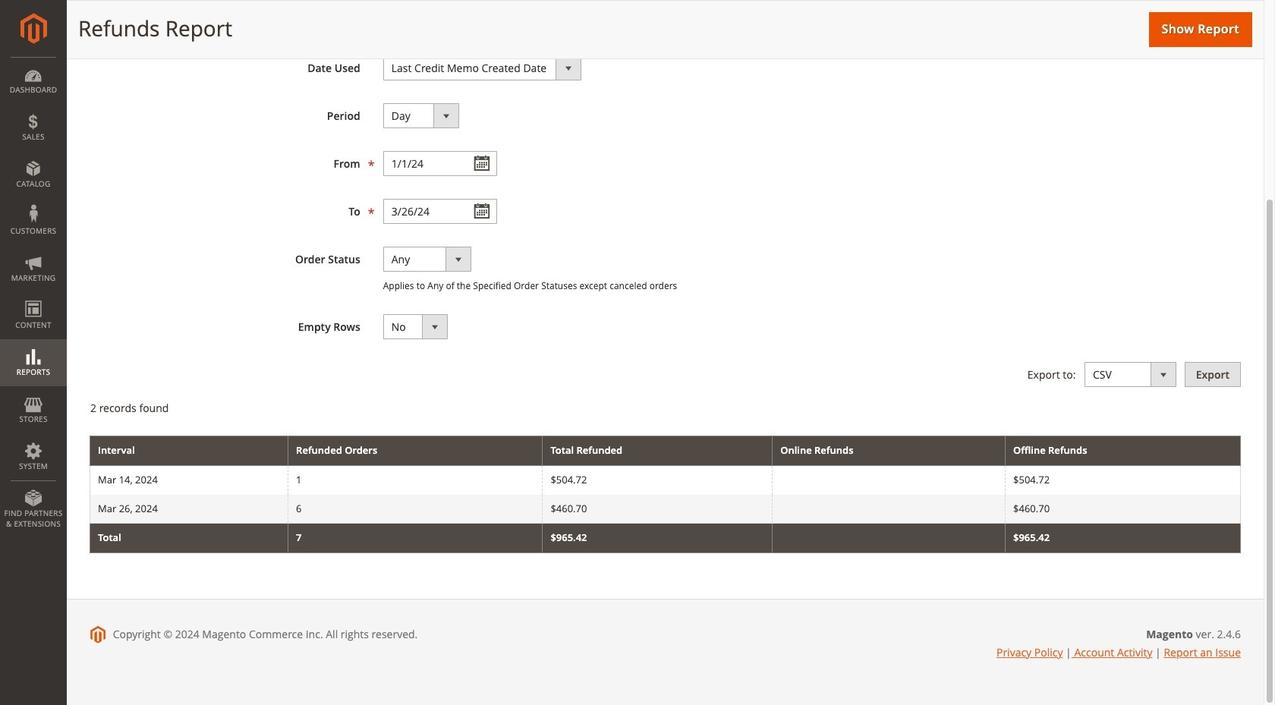 Task type: locate. For each thing, give the bounding box(es) containing it.
None text field
[[383, 199, 497, 224]]

menu bar
[[0, 57, 67, 537]]

None text field
[[383, 151, 497, 176]]



Task type: describe. For each thing, give the bounding box(es) containing it.
magento admin panel image
[[20, 13, 47, 44]]



